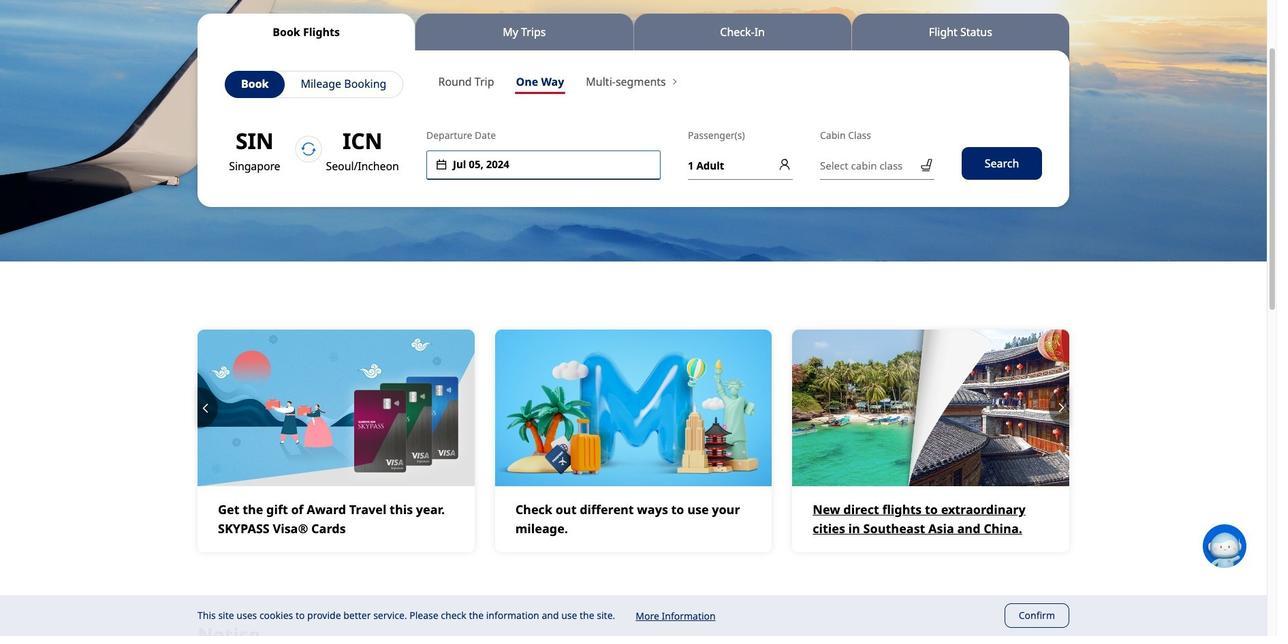 Task type: vqa. For each thing, say whether or not it's contained in the screenshot.
text box
no



Task type: locate. For each thing, give the bounding box(es) containing it.
tab list
[[198, 14, 1070, 50]]

booking type group
[[225, 71, 404, 98]]

itinerary type group
[[428, 71, 575, 97]]



